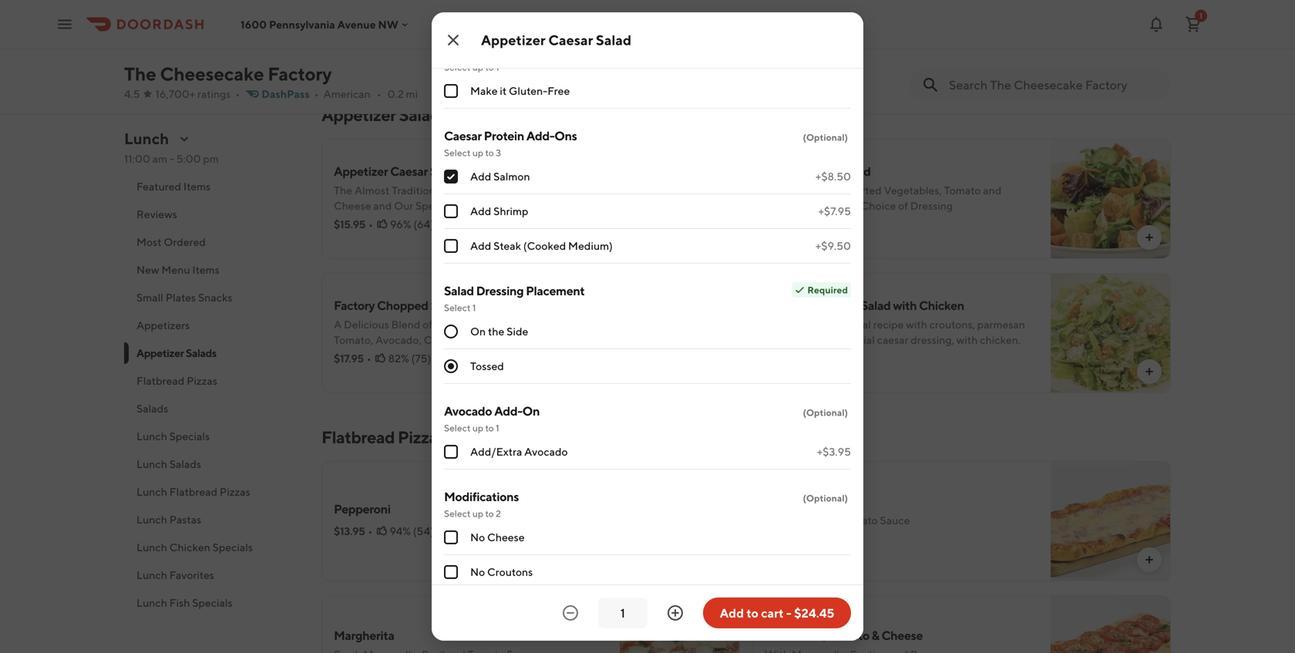 Task type: describe. For each thing, give the bounding box(es) containing it.
tortilla for the bowl of housemade soup image
[[947, 0, 980, 8]]

lunch for lunch
[[124, 130, 169, 148]]

daily for cup of housemade soup image
[[455, 27, 480, 39]]

(19)
[[410, 30, 428, 42]]

pennsylvania
[[269, 18, 335, 31]]

$17.95
[[334, 352, 364, 365]]

1 horizontal spatial flatbread pizzas
[[322, 427, 445, 447]]

blend
[[391, 318, 421, 331]]

american
[[324, 88, 371, 100]]

add- inside the avocado add-on select up to 1
[[494, 404, 523, 418]]

(16)
[[845, 532, 863, 545]]

lunch pastas
[[136, 513, 201, 526]]

avocado add-on group
[[444, 403, 851, 470]]

bowl of housemade soup image
[[1051, 0, 1171, 71]]

factory chopped salad image
[[620, 273, 740, 393]]

appetizer caesar salad with chicken image
[[1051, 273, 1171, 393]]

(24)
[[845, 352, 865, 365]]

On the Side radio
[[444, 325, 458, 339]]

95%
[[821, 352, 842, 365]]

tomato inside cheese mozzarella and tomato sauce 93% (16)
[[841, 514, 878, 527]]

add to cart - $24.45 button
[[703, 598, 851, 628]]

to inside the avocado add-on select up to 1
[[485, 423, 494, 433]]

• for $11.50 •
[[798, 218, 803, 231]]

$13.95 •
[[334, 525, 373, 537]]

lunch specials button
[[124, 423, 303, 450]]

caesar for appetizer caesar salad
[[549, 32, 593, 48]]

hearts for cup of housemade soup image
[[572, 11, 605, 24]]

tossed green salad mixed greens, assorted vegetables, tomato and croutons with your choice of dressing
[[765, 164, 1002, 212]]

lunch specials
[[136, 430, 210, 443]]

16,700+ ratings •
[[155, 88, 240, 100]]

tossed for tossed
[[470, 360, 504, 372]]

your for cup of housemade soup image
[[334, 0, 357, 8]]

No Croutons checkbox
[[444, 565, 458, 579]]

fresh basil, tomato & cheese
[[765, 628, 923, 643]]

dressing inside the appetizer caesar salad the almost traditional recipe with croutons, parmesan cheese and our special caesar dressing
[[490, 199, 532, 212]]

82% (75)
[[388, 352, 431, 365]]

$13.95
[[334, 525, 365, 537]]

cheese
[[765, 334, 800, 346]]

american • 0.2 mi
[[324, 88, 418, 100]]

1 inside the avocado add-on select up to 1
[[496, 423, 500, 433]]

Current quantity is 1 number field
[[608, 605, 638, 622]]

4.5
[[124, 88, 140, 100]]

lunch chicken specials button
[[124, 534, 303, 561]]

featured items button
[[124, 173, 303, 200]]

blue
[[489, 334, 512, 346]]

1 inside gluten-free option select up to 1
[[496, 62, 500, 72]]

tossed for tossed green salad mixed greens, assorted vegetables, tomato and croutons with your choice of dressing
[[765, 164, 803, 179]]

dressing inside salad dressing placement select 1
[[476, 283, 524, 298]]

add to cart - $24.45
[[720, 606, 835, 620]]

with inside the appetizer caesar salad the almost traditional recipe with croutons, parmesan cheese and our special caesar dressing
[[483, 184, 504, 197]]

(optional) for modifications
[[803, 493, 848, 504]]

croutons inside modifications group
[[487, 566, 533, 578]]

lunch for lunch chicken specials
[[136, 541, 167, 554]]

tomato,
[[334, 334, 373, 346]]

make it gluten-free
[[470, 84, 570, 97]]

lunch for lunch favorites
[[136, 569, 167, 581]]

cheese right &
[[882, 628, 923, 643]]

add for add steak (cooked medium)
[[470, 239, 491, 252]]

appetizer inside dialog
[[481, 32, 546, 48]]

salads up lunch specials
[[136, 402, 168, 415]]

5:00
[[176, 152, 201, 165]]

+$8.50
[[816, 170, 851, 183]]

salads button
[[124, 395, 303, 423]]

steak
[[494, 239, 521, 252]]

(64)
[[414, 218, 434, 231]]

assorted
[[838, 184, 882, 197]]

up inside caesar protein add-ons select up to 3
[[473, 147, 484, 158]]

salad dressing placement select 1
[[444, 283, 585, 313]]

except for the bowl of housemade soup image
[[913, 27, 956, 39]]

small plates snacks button
[[124, 284, 303, 312]]

add for add shrimp
[[470, 205, 491, 217]]

dashpass •
[[262, 88, 319, 100]]

mushrooms for the bowl of housemade soup image
[[786, 27, 843, 39]]

no cheese
[[470, 531, 525, 544]]

decrease quantity by 1 image
[[561, 604, 580, 622]]

daily), for cup of housemade soup image
[[374, 11, 406, 24]]

avocado,
[[376, 334, 422, 346]]

cheese inside the appetizer caesar salad the almost traditional recipe with croutons, parmesan cheese and our special caesar dressing
[[334, 199, 371, 212]]

tossed green salad image
[[1051, 139, 1171, 259]]

artichoke for the bowl of housemade soup image
[[953, 11, 1001, 24]]

lunch chicken specials
[[136, 541, 253, 554]]

soup for the bowl of housemade soup image
[[982, 0, 1008, 8]]

cheese inside cheese mozzarella and tomato sauce 93% (16)
[[765, 494, 806, 509]]

fridays for the bowl of housemade soup image
[[853, 42, 889, 55]]

snacks
[[198, 291, 232, 304]]

menu
[[161, 263, 190, 276]]

protein
[[484, 128, 524, 143]]

soup for cup of housemade soup image
[[551, 0, 577, 8]]

increase quantity by 1 image
[[666, 604, 685, 622]]

modifications
[[444, 489, 519, 504]]

select for gluten-free option
[[444, 62, 471, 72]]

1 button
[[1178, 9, 1209, 40]]

notification bell image
[[1147, 15, 1166, 34]]

basil,
[[798, 628, 826, 643]]

lunch fish specials button
[[124, 589, 303, 617]]

appetizers button
[[124, 312, 303, 339]]

specials for chicken
[[213, 541, 253, 554]]

plates
[[166, 291, 196, 304]]

pastas
[[169, 513, 201, 526]]

• for american • 0.2 mi
[[377, 88, 381, 100]]

$15.95
[[334, 218, 366, 231]]

1 horizontal spatial gluten-
[[509, 84, 548, 97]]

$24.45
[[794, 606, 835, 620]]

lunch favorites
[[136, 569, 214, 581]]

factory chopped salad a delicious blend of julienne romaine, grilled chicken, tomato, avocado, corn, bacon, blue cheese and apple with our vinaigrette
[[334, 298, 607, 362]]

$8.95 •
[[334, 30, 369, 42]]

to inside modifications select up to 2
[[485, 508, 494, 519]]

caesar for appetizer caesar salad the almost traditional recipe with croutons, parmesan cheese and our special caesar dressing
[[390, 164, 428, 179]]

or for cup of housemade soup image
[[564, 27, 574, 39]]

and inside the appetizer caesar salad the almost traditional recipe with croutons, parmesan cheese and our special caesar dressing
[[373, 199, 392, 212]]

your choice of: mexican chicken and tortilla soup (served daily), cream of chicken with artichoke hearts and mushrooms (served daily except friday) or clam chowder (served fridays only) for the bowl of housemade soup image
[[765, 0, 1036, 55]]

our inside the appetizer caesar salad the almost traditional recipe with croutons, parmesan cheese and our special caesar dressing
[[394, 199, 414, 212]]

except for cup of housemade soup image
[[482, 27, 525, 39]]

caesar protein add-ons group
[[444, 127, 851, 264]]

lunch for lunch salads
[[136, 458, 167, 470]]

0 vertical spatial specials
[[169, 430, 210, 443]]

(45)
[[843, 218, 864, 231]]

add for add to cart - $24.45
[[720, 606, 744, 620]]

2 vertical spatial tomato
[[829, 628, 870, 643]]

reviews button
[[124, 200, 303, 228]]

add for add salmon
[[470, 170, 491, 183]]

3
[[496, 147, 501, 158]]

+$7.95
[[819, 205, 851, 217]]

84% for 84% (45)
[[820, 218, 841, 231]]

and inside cheese mozzarella and tomato sauce 93% (16)
[[821, 514, 839, 527]]

0 vertical spatial factory
[[268, 63, 332, 85]]

caesar down the recipe
[[454, 199, 488, 212]]

cheese inside factory chopped salad a delicious blend of julienne romaine, grilled chicken, tomato, avocado, corn, bacon, blue cheese and apple with our vinaigrette
[[514, 334, 551, 346]]

gluten- inside gluten-free option select up to 1
[[444, 43, 487, 57]]

croutons,
[[506, 184, 555, 197]]

$11.50
[[765, 218, 795, 231]]

salad for factory chopped salad a delicious blend of julienne romaine, grilled chicken, tomato, avocado, corn, bacon, blue cheese and apple with our vinaigrette
[[431, 298, 461, 313]]

most ordered button
[[124, 228, 303, 256]]

• for $8.95 •
[[365, 30, 369, 42]]

mixed
[[765, 184, 796, 197]]

most
[[136, 236, 162, 248]]

add item to cart image for your choice of: mexican chicken and tortilla soup (served daily), cream of chicken with artichoke hearts and mushrooms (served daily except friday) or clam chowder (served fridays only)
[[1144, 43, 1156, 56]]

$15.95 •
[[334, 218, 373, 231]]

salad inside salad dressing placement select 1
[[444, 283, 474, 298]]

add item to cart image for flatbread pizzas
[[1144, 554, 1156, 566]]

julienne
[[435, 318, 477, 331]]

select inside caesar protein add-ons select up to 3
[[444, 147, 471, 158]]

84% (19)
[[386, 30, 428, 42]]

salad for appetizer caesar salad
[[596, 32, 632, 48]]

1 horizontal spatial avocado
[[524, 445, 568, 458]]

factory inside factory chopped salad a delicious blend of julienne romaine, grilled chicken, tomato, avocado, corn, bacon, blue cheese and apple with our vinaigrette
[[334, 298, 375, 313]]

lunch for lunch pastas
[[136, 513, 167, 526]]

82%
[[388, 352, 409, 365]]

chicken inside appetizer caesar salad with chicken the almost traditional recipe with croutons, parmesan cheese and our special caesar dressing, with chicken. 95% (24)
[[919, 298, 965, 313]]

&
[[872, 628, 880, 643]]

fridays for cup of housemade soup image
[[422, 42, 458, 55]]

romaine,
[[479, 318, 525, 331]]

bacon,
[[453, 334, 487, 346]]

clam for the bowl of housemade soup image
[[1007, 27, 1033, 39]]

salad for appetizer caesar salad with chicken the almost traditional recipe with croutons, parmesan cheese and our special caesar dressing, with chicken. 95% (24)
[[861, 298, 891, 313]]

specials for fish
[[192, 596, 233, 609]]

chopped
[[377, 298, 428, 313]]

flatbread inside button
[[136, 374, 185, 387]]

only) for cup of housemade soup image
[[460, 42, 487, 55]]

appetizer caesar salad the almost traditional recipe with croutons, parmesan cheese and our special caesar dressing
[[334, 164, 605, 212]]

cream for the bowl of housemade soup image
[[839, 11, 872, 24]]

appetizer inside the appetizer caesar salad the almost traditional recipe with croutons, parmesan cheese and our special caesar dressing
[[334, 164, 388, 179]]

96% (64)
[[390, 218, 434, 231]]

medium)
[[568, 239, 613, 252]]

up inside the avocado add-on select up to 1
[[473, 423, 484, 433]]

96%
[[390, 218, 411, 231]]

• for dashpass •
[[314, 88, 319, 100]]

$11.50 •
[[765, 218, 803, 231]]

salads up "lunch flatbread pizzas"
[[169, 458, 201, 470]]

free inside gluten-free option select up to 1
[[487, 43, 512, 57]]

tortilla for cup of housemade soup image
[[516, 0, 549, 8]]

1 horizontal spatial free
[[548, 84, 570, 97]]

94%
[[390, 525, 411, 537]]

on inside salad dressing placement group
[[470, 325, 486, 338]]

• for $17.95 •
[[367, 352, 371, 365]]

appetizer caesar salad image
[[620, 139, 740, 259]]

required
[[808, 285, 848, 295]]

lunch for lunch specials
[[136, 430, 167, 443]]

ordered
[[164, 236, 206, 248]]

add item to cart image for pepperoni
[[713, 554, 725, 566]]

greens,
[[798, 184, 836, 197]]

open menu image
[[56, 15, 74, 34]]

reviews
[[136, 208, 177, 221]]



Task type: vqa. For each thing, say whether or not it's contained in the screenshot.
Meat & Fish
no



Task type: locate. For each thing, give the bounding box(es) containing it.
and
[[495, 0, 513, 8], [926, 0, 945, 8], [334, 27, 352, 39], [765, 27, 783, 39], [983, 184, 1002, 197], [373, 199, 392, 212], [553, 334, 572, 346], [802, 334, 820, 346], [821, 514, 839, 527]]

pizzas up salads button
[[187, 374, 217, 387]]

cheese up mozzarella
[[765, 494, 806, 509]]

0 horizontal spatial chowder
[[334, 42, 379, 55]]

0 vertical spatial flatbread pizzas
[[136, 374, 217, 387]]

lunch salads button
[[124, 450, 303, 478]]

add up the recipe
[[470, 170, 491, 183]]

1 horizontal spatial artichoke
[[953, 11, 1001, 24]]

caesar inside caesar protein add-ons select up to 3
[[444, 128, 482, 143]]

cheese inside modifications group
[[487, 531, 525, 544]]

tomato up the (16)
[[841, 514, 878, 527]]

(optional) for caesar protein add-ons
[[803, 132, 848, 143]]

Item Search search field
[[949, 76, 1159, 93]]

up up the add/extra
[[473, 423, 484, 433]]

(optional)
[[803, 132, 848, 143], [803, 407, 848, 418], [803, 493, 848, 504]]

1 items, open order cart image
[[1184, 15, 1203, 34]]

0 horizontal spatial free
[[487, 43, 512, 57]]

mexican for the bowl of housemade soup image
[[839, 0, 881, 8]]

lunch left pastas
[[136, 513, 167, 526]]

the up cheese
[[765, 318, 784, 331]]

1 horizontal spatial only)
[[891, 42, 918, 55]]

margherita image
[[620, 595, 740, 653]]

0 vertical spatial no
[[470, 531, 485, 544]]

1 vertical spatial items
[[192, 263, 220, 276]]

0 horizontal spatial choice
[[359, 0, 391, 8]]

mexican
[[408, 0, 450, 8], [839, 0, 881, 8]]

cup of housemade soup image
[[620, 0, 740, 71]]

4 up from the top
[[473, 508, 484, 519]]

select inside gluten-free option select up to 1
[[444, 62, 471, 72]]

sauce
[[880, 514, 910, 527]]

dressing
[[490, 199, 532, 212], [911, 199, 953, 212], [476, 283, 524, 298]]

and inside factory chopped salad a delicious blend of julienne romaine, grilled chicken, tomato, avocado, corn, bacon, blue cheese and apple with our vinaigrette
[[553, 334, 572, 346]]

small plates snacks
[[136, 291, 232, 304]]

tortilla
[[516, 0, 549, 8], [947, 0, 980, 8]]

hearts for the bowl of housemade soup image
[[1003, 11, 1036, 24]]

0 horizontal spatial hearts
[[572, 11, 605, 24]]

with inside factory chopped salad a delicious blend of julienne romaine, grilled chicken, tomato, avocado, corn, bacon, blue cheese and apple with our vinaigrette
[[334, 349, 355, 362]]

1 choice from the left
[[359, 0, 391, 8]]

3 up from the top
[[473, 423, 484, 433]]

select up make it gluten-free checkbox
[[444, 62, 471, 72]]

flatbread pizzas up salads button
[[136, 374, 217, 387]]

the cheesecake factory
[[124, 63, 332, 85]]

11:00
[[124, 152, 150, 165]]

caesar inside appetizer caesar salad with chicken the almost traditional recipe with croutons, parmesan cheese and our special caesar dressing, with chicken. 95% (24)
[[821, 298, 859, 313]]

modifications group
[[444, 488, 851, 590]]

0 vertical spatial the
[[124, 63, 156, 85]]

2 chowder from the left
[[765, 42, 810, 55]]

no for no croutons
[[470, 566, 485, 578]]

84% down +$7.95
[[820, 218, 841, 231]]

1 vertical spatial avocado
[[524, 445, 568, 458]]

green
[[805, 164, 839, 179]]

salads down the appetizers button
[[186, 347, 217, 359]]

gluten- right it
[[509, 84, 548, 97]]

or up make it gluten-free
[[564, 27, 574, 39]]

0 horizontal spatial add-
[[494, 404, 523, 418]]

chowder
[[334, 42, 379, 55], [765, 42, 810, 55]]

on the side
[[470, 325, 528, 338]]

• right $15.95
[[369, 218, 373, 231]]

chicken,
[[563, 318, 607, 331]]

gluten- up make it gluten-free checkbox
[[444, 43, 487, 57]]

2
[[496, 508, 501, 519]]

items inside featured items button
[[183, 180, 211, 193]]

0 horizontal spatial tortilla
[[516, 0, 549, 8]]

1 up make
[[496, 62, 500, 72]]

or
[[564, 27, 574, 39], [995, 27, 1005, 39]]

caesar up make it gluten-free
[[549, 32, 593, 48]]

2 vertical spatial add item to cart image
[[713, 554, 725, 566]]

vinaigrette
[[379, 349, 434, 362]]

1 horizontal spatial our
[[394, 199, 414, 212]]

caesar up traditional
[[390, 164, 428, 179]]

flatbread pizzas up pepperoni
[[322, 427, 445, 447]]

1 horizontal spatial soup
[[982, 0, 1008, 8]]

appetizer caesar salad dialog
[[432, 0, 864, 641]]

salad for tossed green salad mixed greens, assorted vegetables, tomato and croutons with your choice of dressing
[[841, 164, 871, 179]]

0 horizontal spatial croutons
[[487, 566, 533, 578]]

up inside modifications select up to 2
[[473, 508, 484, 519]]

caesar left protein
[[444, 128, 482, 143]]

1 horizontal spatial choice
[[790, 0, 822, 8]]

Make it Gluten-Free checkbox
[[444, 84, 458, 98]]

the
[[124, 63, 156, 85], [334, 184, 352, 197], [765, 318, 784, 331]]

2 friday) from the left
[[958, 27, 992, 39]]

0 horizontal spatial daily),
[[374, 11, 406, 24]]

mi
[[406, 88, 418, 100]]

gluten-free option group
[[444, 42, 851, 109]]

on left the
[[470, 325, 486, 338]]

select up the appetizer caesar salad the almost traditional recipe with croutons, parmesan cheese and our special caesar dressing
[[444, 147, 471, 158]]

tomato inside tossed green salad mixed greens, assorted vegetables, tomato and croutons with your choice of dressing
[[944, 184, 981, 197]]

2 horizontal spatial pizzas
[[398, 427, 445, 447]]

select inside modifications select up to 2
[[444, 508, 471, 519]]

chowder for the bowl of housemade soup image
[[765, 42, 810, 55]]

2 daily from the left
[[886, 27, 911, 39]]

appetizer inside appetizer caesar salad with chicken the almost traditional recipe with croutons, parmesan cheese and our special caesar dressing, with chicken. 95% (24)
[[765, 298, 819, 313]]

1 vertical spatial our
[[357, 349, 377, 362]]

almost
[[786, 318, 819, 331]]

0 vertical spatial on
[[470, 325, 486, 338]]

0 horizontal spatial appetizer salads
[[136, 347, 217, 359]]

tossed up mixed
[[765, 164, 803, 179]]

1 except from the left
[[482, 27, 525, 39]]

0 horizontal spatial friday)
[[527, 27, 561, 39]]

of: for the bowl of housemade soup image
[[824, 0, 837, 8]]

0 horizontal spatial flatbread pizzas
[[136, 374, 217, 387]]

lunch for lunch flatbread pizzas
[[136, 485, 167, 498]]

dressing inside tossed green salad mixed greens, assorted vegetables, tomato and croutons with your choice of dressing
[[911, 199, 953, 212]]

your inside tossed green salad mixed greens, assorted vegetables, tomato and croutons with your choice of dressing
[[836, 199, 859, 212]]

1 vertical spatial flatbread
[[322, 427, 395, 447]]

1 vertical spatial tossed
[[470, 360, 504, 372]]

our up 96%
[[394, 199, 414, 212]]

93%
[[822, 532, 843, 545]]

am
[[152, 152, 167, 165]]

dressing up romaine, on the left
[[476, 283, 524, 298]]

select up the add/extra
[[444, 423, 471, 433]]

mexican for cup of housemade soup image
[[408, 0, 450, 8]]

1 select from the top
[[444, 62, 471, 72]]

salad inside factory chopped salad a delicious blend of julienne romaine, grilled chicken, tomato, avocado, corn, bacon, blue cheese and apple with our vinaigrette
[[431, 298, 461, 313]]

- right the cart
[[786, 606, 792, 620]]

1 horizontal spatial except
[[913, 27, 956, 39]]

flatbread
[[136, 374, 185, 387], [322, 427, 395, 447], [169, 485, 218, 498]]

select for avocado add-on
[[444, 423, 471, 433]]

add- inside caesar protein add-ons select up to 3
[[526, 128, 555, 143]]

fresh basil, tomato & cheese image
[[1051, 595, 1171, 653]]

friday) for the bowl of housemade soup image
[[958, 27, 992, 39]]

0 horizontal spatial your
[[334, 0, 357, 8]]

0 horizontal spatial artichoke
[[522, 11, 570, 24]]

fish
[[169, 596, 190, 609]]

0 horizontal spatial fridays
[[422, 42, 458, 55]]

1 only) from the left
[[460, 42, 487, 55]]

daily), for the bowl of housemade soup image
[[805, 11, 837, 24]]

new
[[136, 263, 159, 276]]

1 vertical spatial add-
[[494, 404, 523, 418]]

1 vertical spatial -
[[786, 606, 792, 620]]

1 (optional) from the top
[[803, 132, 848, 143]]

• for $13.95 •
[[368, 525, 373, 537]]

0 horizontal spatial -
[[170, 152, 174, 165]]

hearts up appetizer caesar salad
[[572, 11, 605, 24]]

0 horizontal spatial our
[[357, 349, 377, 362]]

croutons down the no cheese
[[487, 566, 533, 578]]

no right no croutons "option" in the bottom of the page
[[470, 566, 485, 578]]

select up no cheese option
[[444, 508, 471, 519]]

add item to cart image
[[1144, 231, 1156, 244], [1144, 554, 1156, 566]]

salad inside the appetizer caesar salad the almost traditional recipe with croutons, parmesan cheese and our special caesar dressing
[[430, 164, 460, 179]]

1 of: from the left
[[393, 0, 406, 8]]

2 vertical spatial pizzas
[[220, 485, 250, 498]]

lunch down lunch specials
[[136, 458, 167, 470]]

94% (54)
[[390, 525, 434, 537]]

flatbread down appetizers
[[136, 374, 185, 387]]

• left the 0.2 at the left top of page
[[377, 88, 381, 100]]

mushrooms for cup of housemade soup image
[[355, 27, 412, 39]]

2 up from the top
[[473, 147, 484, 158]]

fresh
[[765, 628, 796, 643]]

1 mushrooms from the left
[[355, 27, 412, 39]]

84% left (19)
[[386, 30, 407, 42]]

salad dressing placement group
[[444, 282, 851, 384]]

1 horizontal spatial of:
[[824, 0, 837, 8]]

avocado right the add/extra
[[524, 445, 568, 458]]

flatbread up pepperoni
[[322, 427, 395, 447]]

1 vertical spatial pizzas
[[398, 427, 445, 447]]

- right am
[[170, 152, 174, 165]]

pizzas inside flatbread pizzas button
[[187, 374, 217, 387]]

to up make
[[485, 62, 494, 72]]

daily for the bowl of housemade soup image
[[886, 27, 911, 39]]

2 vertical spatial flatbread
[[169, 485, 218, 498]]

cheese down 2
[[487, 531, 525, 544]]

0 vertical spatial free
[[487, 43, 512, 57]]

2 daily), from the left
[[805, 11, 837, 24]]

2 choice from the left
[[790, 0, 822, 8]]

Tossed radio
[[444, 359, 458, 373]]

caesar down required
[[821, 298, 859, 313]]

1 horizontal spatial your
[[765, 0, 788, 8]]

the left almost
[[334, 184, 352, 197]]

cheese image
[[1051, 461, 1171, 581]]

up down modifications
[[473, 508, 484, 519]]

2 select from the top
[[444, 147, 471, 158]]

our
[[823, 334, 839, 346]]

salad inside tossed green salad mixed greens, assorted vegetables, tomato and croutons with your choice of dressing
[[841, 164, 871, 179]]

2 your choice of: mexican chicken and tortilla soup (served daily), cream of chicken with artichoke hearts and mushrooms (served daily except friday) or clam chowder (served fridays only) from the left
[[765, 0, 1036, 55]]

• right $8.95
[[365, 30, 369, 42]]

to inside caesar protein add-ons select up to 3
[[485, 147, 494, 158]]

artichoke
[[522, 11, 570, 24], [953, 11, 1001, 24]]

your for the bowl of housemade soup image
[[765, 0, 788, 8]]

choice for cup of housemade soup image
[[359, 0, 391, 8]]

favorites
[[169, 569, 214, 581]]

salad inside appetizer caesar salad with chicken the almost traditional recipe with croutons, parmesan cheese and our special caesar dressing, with chicken. 95% (24)
[[861, 298, 891, 313]]

salads down mi
[[399, 105, 447, 125]]

to inside gluten-free option select up to 1
[[485, 62, 494, 72]]

factory up delicious at left
[[334, 298, 375, 313]]

1 chowder from the left
[[334, 42, 379, 55]]

pizzas inside lunch flatbread pizzas button
[[220, 485, 250, 498]]

add item to cart image for appetizer caesar salad with chicken
[[1144, 366, 1156, 378]]

4 select from the top
[[444, 423, 471, 433]]

1 horizontal spatial -
[[786, 606, 792, 620]]

2 cream from the left
[[839, 11, 872, 24]]

0 horizontal spatial cream
[[408, 11, 441, 24]]

3 select from the top
[[444, 302, 471, 313]]

• right $17.95
[[367, 352, 371, 365]]

up up make
[[473, 62, 484, 72]]

close appetizer caesar salad image
[[444, 31, 463, 49]]

croutons down mixed
[[765, 199, 811, 212]]

add/extra avocado
[[470, 445, 568, 458]]

add left steak
[[470, 239, 491, 252]]

1 horizontal spatial factory
[[334, 298, 375, 313]]

lunch for lunch fish specials
[[136, 596, 167, 609]]

0 vertical spatial gluten-
[[444, 43, 487, 57]]

1 no from the top
[[470, 531, 485, 544]]

1 horizontal spatial fridays
[[853, 42, 889, 55]]

2 add item to cart image from the top
[[1144, 554, 1156, 566]]

and inside tossed green salad mixed greens, assorted vegetables, tomato and croutons with your choice of dressing
[[983, 184, 1002, 197]]

select
[[444, 62, 471, 72], [444, 147, 471, 158], [444, 302, 471, 313], [444, 423, 471, 433], [444, 508, 471, 519]]

2 hearts from the left
[[1003, 11, 1036, 24]]

2 no from the top
[[470, 566, 485, 578]]

1 friday) from the left
[[527, 27, 561, 39]]

1 vertical spatial free
[[548, 84, 570, 97]]

appetizer salads
[[322, 105, 447, 125], [136, 347, 217, 359]]

factory up dashpass •
[[268, 63, 332, 85]]

select for salad dressing placement
[[444, 302, 471, 313]]

1 horizontal spatial clam
[[1007, 27, 1033, 39]]

No Cheese checkbox
[[444, 531, 458, 544]]

0 horizontal spatial soup
[[551, 0, 577, 8]]

free up ons
[[548, 84, 570, 97]]

1 inside 1 button
[[1200, 11, 1203, 20]]

0 vertical spatial our
[[394, 199, 414, 212]]

items
[[183, 180, 211, 193], [192, 263, 220, 276]]

1 vertical spatial tomato
[[841, 514, 878, 527]]

1 right notification bell icon
[[1200, 11, 1203, 20]]

(optional) up green
[[803, 132, 848, 143]]

None checkbox
[[444, 204, 458, 218], [444, 239, 458, 253], [444, 204, 458, 218], [444, 239, 458, 253]]

of inside tossed green salad mixed greens, assorted vegetables, tomato and croutons with your choice of dressing
[[898, 199, 908, 212]]

lunch fish specials
[[136, 596, 233, 609]]

to up the add/extra
[[485, 423, 494, 433]]

1 vertical spatial on
[[523, 404, 540, 418]]

flatbread up pastas
[[169, 485, 218, 498]]

(optional) inside caesar protein add-ons group
[[803, 132, 848, 143]]

select inside the avocado add-on select up to 1
[[444, 423, 471, 433]]

1 up the add/extra
[[496, 423, 500, 433]]

1 vertical spatial appetizer salads
[[136, 347, 217, 359]]

side
[[507, 325, 528, 338]]

1 horizontal spatial the
[[334, 184, 352, 197]]

2 except from the left
[[913, 27, 956, 39]]

1600 pennsylvania avenue nw button
[[241, 18, 411, 31]]

(optional) up +$3.95 in the bottom right of the page
[[803, 407, 848, 418]]

1 tortilla from the left
[[516, 0, 549, 8]]

no for no cheese
[[470, 531, 485, 544]]

+$9.50
[[816, 239, 851, 252]]

friday)
[[527, 27, 561, 39], [958, 27, 992, 39]]

0 horizontal spatial your choice of: mexican chicken and tortilla soup (served daily), cream of chicken with artichoke hearts and mushrooms (served daily except friday) or clam chowder (served fridays only)
[[334, 0, 605, 55]]

the inside appetizer caesar salad with chicken the almost traditional recipe with croutons, parmesan cheese and our special caesar dressing, with chicken. 95% (24)
[[765, 318, 784, 331]]

add item to cart image
[[1144, 43, 1156, 56], [1144, 366, 1156, 378], [713, 554, 725, 566]]

• down the cheesecake factory
[[235, 88, 240, 100]]

84% for 84% (19)
[[386, 30, 407, 42]]

cart
[[761, 606, 784, 620]]

1 horizontal spatial your choice of: mexican chicken and tortilla soup (served daily), cream of chicken with artichoke hearts and mushrooms (served daily except friday) or clam chowder (served fridays only)
[[765, 0, 1036, 55]]

salad for appetizer caesar salad the almost traditional recipe with croutons, parmesan cheese and our special caesar dressing
[[430, 164, 460, 179]]

0.2
[[388, 88, 404, 100]]

2 only) from the left
[[891, 42, 918, 55]]

dressing down vegetables,
[[911, 199, 953, 212]]

to left 3
[[485, 147, 494, 158]]

avocado add-on select up to 1
[[444, 404, 540, 433]]

pepperoni
[[334, 502, 391, 516]]

$17.95 •
[[334, 352, 371, 365]]

no croutons
[[470, 566, 533, 578]]

our inside factory chopped salad a delicious blend of julienne romaine, grilled chicken, tomato, avocado, corn, bacon, blue cheese and apple with our vinaigrette
[[357, 349, 377, 362]]

1 clam from the left
[[576, 27, 602, 39]]

lunch salads
[[136, 458, 201, 470]]

2 mushrooms from the left
[[786, 27, 843, 39]]

1 cream from the left
[[408, 11, 441, 24]]

flatbread inside button
[[169, 485, 218, 498]]

the
[[488, 325, 505, 338]]

tomato right vegetables,
[[944, 184, 981, 197]]

1 horizontal spatial on
[[523, 404, 540, 418]]

1 soup from the left
[[551, 0, 577, 8]]

0 horizontal spatial the
[[124, 63, 156, 85]]

1 horizontal spatial add-
[[526, 128, 555, 143]]

2 soup from the left
[[982, 0, 1008, 8]]

only)
[[460, 42, 487, 55], [891, 42, 918, 55]]

lunch left favorites
[[136, 569, 167, 581]]

0 horizontal spatial gluten-
[[444, 43, 487, 57]]

up left 3
[[473, 147, 484, 158]]

2 mexican from the left
[[839, 0, 881, 8]]

2 vertical spatial the
[[765, 318, 784, 331]]

the inside the appetizer caesar salad the almost traditional recipe with croutons, parmesan cheese and our special caesar dressing
[[334, 184, 352, 197]]

cream
[[408, 11, 441, 24], [839, 11, 872, 24]]

1 up from the top
[[473, 62, 484, 72]]

up inside gluten-free option select up to 1
[[473, 62, 484, 72]]

friday) for cup of housemade soup image
[[527, 27, 561, 39]]

0 vertical spatial flatbread
[[136, 374, 185, 387]]

lunch down lunch salads
[[136, 485, 167, 498]]

items down most ordered 'button'
[[192, 263, 220, 276]]

salads
[[399, 105, 447, 125], [186, 347, 217, 359], [136, 402, 168, 415], [169, 458, 201, 470]]

or for the bowl of housemade soup image
[[995, 27, 1005, 39]]

cream for cup of housemade soup image
[[408, 11, 441, 24]]

chicken
[[452, 0, 493, 8], [883, 0, 924, 8], [455, 11, 496, 24], [886, 11, 927, 24], [919, 298, 965, 313], [169, 541, 210, 554]]

• left american
[[314, 88, 319, 100]]

• right $11.50
[[798, 218, 803, 231]]

(optional) for avocado add-on
[[803, 407, 848, 418]]

1 horizontal spatial mexican
[[839, 0, 881, 8]]

1600
[[241, 18, 267, 31]]

only) for the bowl of housemade soup image
[[891, 42, 918, 55]]

lunch favorites button
[[124, 561, 303, 589]]

tossed inside tossed green salad mixed greens, assorted vegetables, tomato and croutons with your choice of dressing
[[765, 164, 803, 179]]

1 artichoke from the left
[[522, 11, 570, 24]]

lunch up lunch salads
[[136, 430, 167, 443]]

1 horizontal spatial daily),
[[805, 11, 837, 24]]

0 horizontal spatial tossed
[[470, 360, 504, 372]]

add left the cart
[[720, 606, 744, 620]]

select inside salad dressing placement select 1
[[444, 302, 471, 313]]

2 horizontal spatial your
[[836, 199, 859, 212]]

0 vertical spatial add-
[[526, 128, 555, 143]]

tossed down blue
[[470, 360, 504, 372]]

1 daily), from the left
[[374, 11, 406, 24]]

specials down 'lunch pastas' button
[[213, 541, 253, 554]]

+$3.95
[[817, 445, 851, 458]]

avocado
[[444, 404, 492, 418], [524, 445, 568, 458]]

caesar for appetizer caesar salad with chicken the almost traditional recipe with croutons, parmesan cheese and our special caesar dressing, with chicken. 95% (24)
[[821, 298, 859, 313]]

specials up lunch salads
[[169, 430, 210, 443]]

chicken inside button
[[169, 541, 210, 554]]

a
[[334, 318, 342, 331]]

dressing down croutons,
[[490, 199, 532, 212]]

of: for cup of housemade soup image
[[393, 0, 406, 8]]

caesar
[[877, 334, 909, 346]]

choice for the bowl of housemade soup image
[[790, 0, 822, 8]]

2 tortilla from the left
[[947, 0, 980, 8]]

lunch down lunch pastas
[[136, 541, 167, 554]]

(optional) inside "avocado add-on" group
[[803, 407, 848, 418]]

- inside button
[[786, 606, 792, 620]]

select up julienne
[[444, 302, 471, 313]]

pizzas left the add/extra
[[398, 427, 445, 447]]

0 vertical spatial -
[[170, 152, 174, 165]]

(optional) inside modifications group
[[803, 493, 848, 504]]

1 or from the left
[[564, 27, 574, 39]]

cheese up the $15.95 •
[[334, 199, 371, 212]]

specials inside button
[[192, 596, 233, 609]]

1 your choice of: mexican chicken and tortilla soup (served daily), cream of chicken with artichoke hearts and mushrooms (served daily except friday) or clam chowder (served fridays only) from the left
[[334, 0, 605, 55]]

0 horizontal spatial of:
[[393, 0, 406, 8]]

1 vertical spatial 84%
[[820, 218, 841, 231]]

1 horizontal spatial or
[[995, 27, 1005, 39]]

1 horizontal spatial croutons
[[765, 199, 811, 212]]

clam for cup of housemade soup image
[[576, 27, 602, 39]]

2 or from the left
[[995, 27, 1005, 39]]

artichoke for cup of housemade soup image
[[522, 11, 570, 24]]

special
[[416, 199, 451, 212]]

and inside appetizer caesar salad with chicken the almost traditional recipe with croutons, parmesan cheese and our special caesar dressing, with chicken. 95% (24)
[[802, 334, 820, 346]]

tossed inside salad dressing placement group
[[470, 360, 504, 372]]

lunch flatbread pizzas button
[[124, 478, 303, 506]]

lunch left fish
[[136, 596, 167, 609]]

1 vertical spatial specials
[[213, 541, 253, 554]]

None checkbox
[[444, 170, 458, 184], [444, 445, 458, 459], [444, 170, 458, 184], [444, 445, 458, 459]]

3 (optional) from the top
[[803, 493, 848, 504]]

2 clam from the left
[[1007, 27, 1033, 39]]

1 mexican from the left
[[408, 0, 450, 8]]

choice
[[861, 199, 896, 212]]

0 vertical spatial pizzas
[[187, 374, 217, 387]]

0 vertical spatial appetizer salads
[[322, 105, 447, 125]]

84% (45)
[[820, 218, 864, 231]]

1 daily from the left
[[455, 27, 480, 39]]

traditional
[[821, 318, 871, 331]]

0 horizontal spatial except
[[482, 27, 525, 39]]

1 vertical spatial add item to cart image
[[1144, 554, 1156, 566]]

items down 5:00
[[183, 180, 211, 193]]

nw
[[378, 18, 399, 31]]

0 horizontal spatial mexican
[[408, 0, 450, 8]]

chowder for cup of housemade soup image
[[334, 42, 379, 55]]

1 hearts from the left
[[572, 11, 605, 24]]

pepperoni image
[[620, 461, 740, 581]]

of inside factory chopped salad a delicious blend of julienne romaine, grilled chicken, tomato, avocado, corn, bacon, blue cheese and apple with our vinaigrette
[[423, 318, 433, 331]]

1 vertical spatial the
[[334, 184, 352, 197]]

0 vertical spatial add item to cart image
[[1144, 43, 1156, 56]]

with inside tossed green salad mixed greens, assorted vegetables, tomato and croutons with your choice of dressing
[[813, 199, 834, 212]]

0 vertical spatial 84%
[[386, 30, 407, 42]]

2 fridays from the left
[[853, 42, 889, 55]]

mozzarella
[[765, 514, 818, 527]]

0 horizontal spatial clam
[[576, 27, 602, 39]]

0 vertical spatial avocado
[[444, 404, 492, 418]]

add item to cart image for appetizer salads
[[1144, 231, 1156, 244]]

tomato left &
[[829, 628, 870, 643]]

avocado inside the avocado add-on select up to 1
[[444, 404, 492, 418]]

1 horizontal spatial 84%
[[820, 218, 841, 231]]

no right no cheese option
[[470, 531, 485, 544]]

to inside add to cart - $24.45 button
[[747, 606, 759, 620]]

0 horizontal spatial pizzas
[[187, 374, 217, 387]]

on up add/extra avocado
[[523, 404, 540, 418]]

or up item search search box
[[995, 27, 1005, 39]]

• for $15.95 •
[[369, 218, 373, 231]]

0 vertical spatial add item to cart image
[[1144, 231, 1156, 244]]

your
[[334, 0, 357, 8], [765, 0, 788, 8], [836, 199, 859, 212]]

lunch pastas button
[[124, 506, 303, 534]]

• right $13.95
[[368, 525, 373, 537]]

croutons inside tossed green salad mixed greens, assorted vegetables, tomato and croutons with your choice of dressing
[[765, 199, 811, 212]]

2 (optional) from the top
[[803, 407, 848, 418]]

0 horizontal spatial avocado
[[444, 404, 492, 418]]

your choice of: mexican chicken and tortilla soup (served daily), cream of chicken with artichoke hearts and mushrooms (served daily except friday) or clam chowder (served fridays only) for cup of housemade soup image
[[334, 0, 605, 55]]

pizzas down lunch salads button
[[220, 485, 250, 498]]

1 up julienne
[[473, 302, 476, 313]]

specials down lunch favorites button
[[192, 596, 233, 609]]

add inside button
[[720, 606, 744, 620]]

1 horizontal spatial chowder
[[765, 42, 810, 55]]

appetizer salads down appetizers
[[136, 347, 217, 359]]

avocado down tossed option
[[444, 404, 492, 418]]

specials
[[169, 430, 210, 443], [213, 541, 253, 554], [192, 596, 233, 609]]

1 vertical spatial no
[[470, 566, 485, 578]]

1 horizontal spatial friday)
[[958, 27, 992, 39]]

(optional) up mozzarella
[[803, 493, 848, 504]]

corn,
[[424, 334, 451, 346]]

5 select from the top
[[444, 508, 471, 519]]

on inside the avocado add-on select up to 1
[[523, 404, 540, 418]]

0 vertical spatial tossed
[[765, 164, 803, 179]]

0 vertical spatial (optional)
[[803, 132, 848, 143]]

of:
[[393, 0, 406, 8], [824, 0, 837, 8]]

lunch up 11:00
[[124, 130, 169, 148]]

1 vertical spatial (optional)
[[803, 407, 848, 418]]

shrimp
[[494, 205, 529, 217]]

cheese down grilled
[[514, 334, 551, 346]]

1 fridays from the left
[[422, 42, 458, 55]]

appetizer salads down the 0.2 at the left top of page
[[322, 105, 447, 125]]

1 add item to cart image from the top
[[1144, 231, 1156, 244]]

vegetables,
[[884, 184, 942, 197]]

1 horizontal spatial cream
[[839, 11, 872, 24]]

flatbread pizzas inside flatbread pizzas button
[[136, 374, 217, 387]]

1 vertical spatial factory
[[334, 298, 375, 313]]

items inside the new menu items "button"
[[192, 263, 220, 276]]

2 artichoke from the left
[[953, 11, 1001, 24]]

with
[[498, 11, 519, 24], [929, 11, 950, 24], [483, 184, 504, 197], [813, 199, 834, 212], [893, 298, 917, 313], [906, 318, 928, 331], [957, 334, 978, 346], [334, 349, 355, 362]]

free left option
[[487, 43, 512, 57]]

1 inside salad dressing placement select 1
[[473, 302, 476, 313]]

1 vertical spatial gluten-
[[509, 84, 548, 97]]

2 of: from the left
[[824, 0, 837, 8]]

our down tomato,
[[357, 349, 377, 362]]

croutons,
[[930, 318, 975, 331]]



